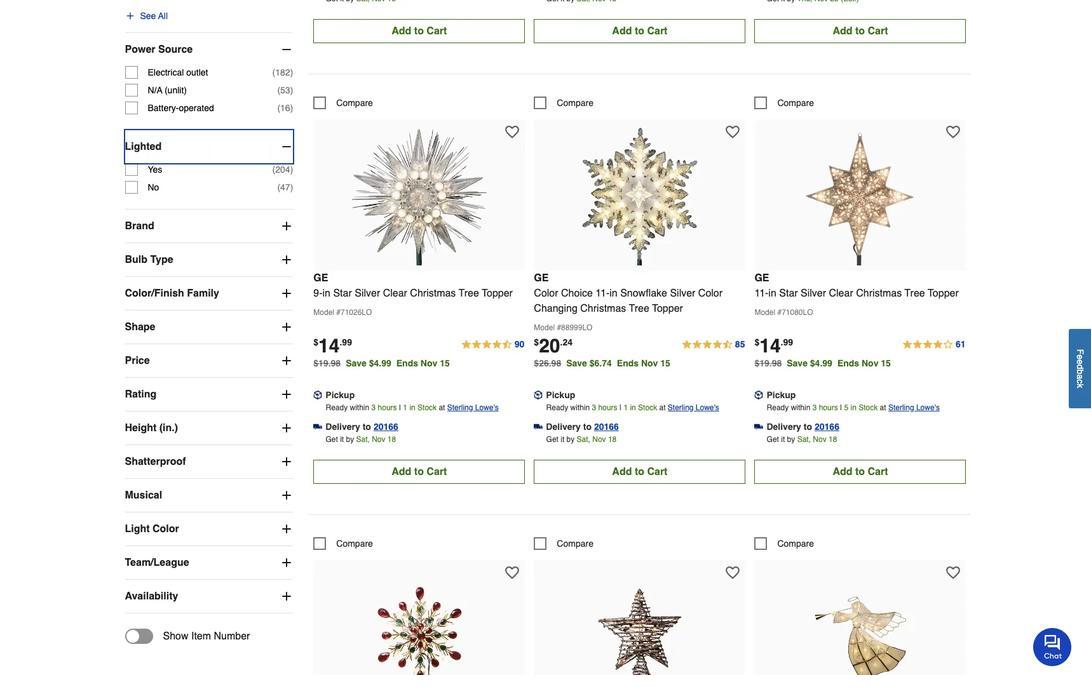 Task type: describe. For each thing, give the bounding box(es) containing it.
savings save $6.74 element
[[566, 358, 675, 368]]

2 delivery to 20166 from the left
[[546, 422, 619, 432]]

ready for ready within 3 hours | 5 in stock at sterling lowe's pickup image
[[767, 403, 789, 412]]

ge 11-in star silver clear christmas tree topper
[[755, 272, 959, 299]]

$ for 85
[[534, 337, 539, 347]]

light color
[[125, 524, 179, 535]]

) for ( 16 )
[[290, 103, 293, 113]]

lowe's for third sterling lowe's button from left
[[916, 403, 940, 412]]

( 47 )
[[277, 182, 293, 192]]

1 18 from the left
[[388, 435, 396, 444]]

at for first sterling lowe's button
[[439, 403, 445, 412]]

get it by sat, nov 18 for first sterling lowe's button
[[326, 435, 396, 444]]

get for ready within 3 hours | 5 in stock at sterling lowe's pickup image
[[767, 435, 779, 444]]

( for 204
[[272, 164, 275, 175]]

actual price $14.99 element for 61
[[755, 335, 793, 357]]

christmas inside ge color choice 11-in snowflake silver color changing christmas tree topper
[[580, 303, 626, 314]]

3 it from the left
[[781, 435, 785, 444]]

ge 9-in star silver clear christmas tree topper
[[313, 272, 513, 299]]

ends nov 15 element for 85
[[617, 358, 675, 368]]

16
[[280, 103, 290, 113]]

availability button
[[125, 580, 293, 613]]

$26.98 save $6.74 ends nov 15
[[534, 358, 670, 368]]

71080lo
[[782, 308, 813, 317]]

see all button
[[125, 9, 168, 22]]

electrical
[[148, 67, 184, 77]]

$26.98
[[534, 358, 561, 368]]

ready within 3 hours | 1 in stock at sterling lowe's for 2nd sterling lowe's button from right
[[546, 403, 719, 412]]

save for 61
[[787, 358, 808, 368]]

in inside ge 9-in star silver clear christmas tree topper
[[322, 288, 330, 299]]

was price $26.98 element
[[534, 355, 566, 368]]

shatterproof
[[125, 456, 186, 468]]

| for third sterling lowe's button from left
[[840, 403, 842, 412]]

( 182 )
[[272, 67, 293, 77]]

14 for 61
[[759, 335, 781, 357]]

2 e from the top
[[1075, 359, 1085, 364]]

type
[[150, 254, 173, 266]]

see all
[[140, 11, 168, 21]]

rating button
[[125, 378, 293, 411]]

( 53 )
[[277, 85, 293, 95]]

by for 2nd sterling lowe's button from right
[[567, 435, 575, 444]]

shape button
[[125, 311, 293, 344]]

show item number
[[163, 631, 250, 642]]

sterling for first sterling lowe's button
[[447, 403, 473, 412]]

lighted button
[[125, 130, 293, 163]]

2 it from the left
[[561, 435, 564, 444]]

truck filled image for ready within 3 hours | 5 in stock at sterling lowe's
[[755, 422, 763, 431]]

204
[[275, 164, 290, 175]]

pickup for pickup icon
[[326, 390, 355, 400]]

brand button
[[125, 210, 293, 243]]

85
[[735, 339, 745, 349]]

family
[[187, 288, 219, 299]]

90 button
[[461, 337, 525, 352]]

.24
[[560, 337, 573, 347]]

color for ge color choice 11-in snowflake silver color changing christmas tree topper
[[534, 288, 558, 299]]

snowflake
[[620, 288, 667, 299]]

# for 9-
[[336, 308, 341, 317]]

1 sterling lowe's button from the left
[[447, 401, 499, 414]]

light color button
[[125, 513, 293, 546]]

c
[[1075, 379, 1085, 384]]

musical
[[125, 490, 162, 501]]

power source button
[[125, 33, 293, 66]]

4.5 stars image for 20
[[681, 337, 746, 352]]

at for third sterling lowe's button from left
[[880, 403, 886, 412]]

bulb type button
[[125, 243, 293, 276]]

silver inside ge color choice 11-in snowflake silver color changing christmas tree topper
[[670, 288, 695, 299]]

3 for third sterling lowe's button from left the 20166 'button'
[[813, 403, 817, 412]]

rating
[[125, 389, 156, 400]]

3 sterling lowe's button from the left
[[888, 401, 940, 414]]

$19.98 for 61
[[755, 358, 782, 368]]

4.5 stars image for 14
[[461, 337, 525, 352]]

pickup image for ready within 3 hours | 5 in stock at sterling lowe's
[[755, 391, 763, 400]]

light
[[125, 524, 150, 535]]

4 stars image
[[902, 337, 966, 352]]

color for light color
[[153, 524, 179, 535]]

model for 11-in star silver clear christmas tree topper
[[755, 308, 775, 317]]

n/a (unlit)
[[148, 85, 187, 95]]

star for 11-
[[779, 288, 798, 299]]

15 for 85
[[660, 358, 670, 368]]

20166 button for third sterling lowe's button from left
[[815, 420, 839, 433]]

(in.)
[[159, 422, 178, 434]]

source
[[158, 44, 193, 55]]

shatterproof button
[[125, 445, 293, 478]]

47
[[280, 182, 290, 192]]

11- inside ge color choice 11-in snowflake silver color changing christmas tree topper
[[596, 288, 610, 299]]

0 horizontal spatial heart outline image
[[505, 125, 519, 139]]

$19.98 for 90
[[313, 358, 341, 368]]

pickup for ready within 3 hours | 5 in stock at sterling lowe's pickup image
[[767, 390, 796, 400]]

k
[[1075, 384, 1085, 388]]

1 for first sterling lowe's button
[[403, 403, 407, 412]]

ge for ge color choice 11-in snowflake silver color changing christmas tree topper
[[534, 272, 549, 284]]

f e e d b a c k button
[[1069, 329, 1091, 408]]

stock for 2nd sterling lowe's button from right
[[638, 403, 657, 412]]

ends nov 15 element for 90
[[396, 358, 455, 368]]

lowe's for 2nd sterling lowe's button from right
[[696, 403, 719, 412]]

3 18 from the left
[[829, 435, 837, 444]]

1 e from the top
[[1075, 355, 1085, 360]]

$19.98 save $4.99 ends nov 15 for 61
[[755, 358, 891, 368]]

get for pickup icon
[[326, 435, 338, 444]]

$4.99 for 61
[[810, 358, 832, 368]]

see
[[140, 11, 156, 21]]

color/finish family button
[[125, 277, 293, 310]]

d
[[1075, 364, 1085, 369]]

ge 11-in star silver clear christmas tree topper image
[[790, 126, 930, 265]]

model for color choice 11-in snowflake silver color changing christmas tree topper
[[534, 323, 555, 332]]

model for 9-in star silver clear christmas tree topper
[[313, 308, 334, 317]]

clear for 9-
[[383, 288, 407, 299]]

1 vertical spatial heart outline image
[[726, 566, 740, 580]]

color/finish
[[125, 288, 184, 299]]

bulb type
[[125, 254, 173, 266]]

plus image for light color
[[280, 523, 293, 536]]

| for 2nd sterling lowe's button from right
[[620, 403, 622, 412]]

stock for first sterling lowe's button
[[418, 403, 437, 412]]

shape
[[125, 321, 155, 333]]

model # 71080lo
[[755, 308, 813, 317]]

all
[[158, 11, 168, 21]]

( for 182
[[272, 67, 275, 77]]

ge 9-in star silver clear christmas tree topper image
[[349, 126, 489, 265]]

show item number element
[[125, 629, 250, 644]]

hours for third sterling lowe's button from left
[[819, 403, 838, 412]]

3 for the 20166 'button' for 2nd sterling lowe's button from right
[[592, 403, 596, 412]]

power source
[[125, 44, 193, 55]]

2 sterling lowe's button from the left
[[668, 401, 719, 414]]

2 18 from the left
[[608, 435, 617, 444]]

chat invite button image
[[1033, 628, 1072, 667]]

electrical outlet
[[148, 67, 208, 77]]

9-
[[313, 288, 323, 299]]

sat, for pickup image associated with ready within 3 hours | 1 in stock at sterling lowe's
[[577, 435, 590, 444]]

choice
[[561, 288, 593, 299]]

ge 11-in star brown/gold white christmas tree topper image
[[570, 567, 710, 675]]

operated
[[179, 103, 214, 113]]

battery-operated
[[148, 103, 214, 113]]

musical button
[[125, 479, 293, 512]]

silver for 11-
[[801, 288, 826, 299]]

price
[[125, 355, 150, 367]]

$6.74
[[590, 358, 612, 368]]

ge 9.5-in snowflake gold/green/red clear christmas tree topper image
[[349, 567, 489, 675]]

lowe's for first sterling lowe's button
[[475, 403, 499, 412]]

plus image inside see all button
[[125, 11, 135, 21]]

pickup image
[[313, 391, 322, 400]]

n/a
[[148, 85, 162, 95]]

1000110799 element
[[755, 96, 814, 109]]

ge color choice 11-in snowflake silver color changing christmas tree topper image
[[570, 126, 710, 265]]

bulb
[[125, 254, 147, 266]]

plus image for rating
[[280, 388, 293, 401]]

3 for the 20166 'button' associated with first sterling lowe's button
[[371, 403, 376, 412]]

3 delivery to 20166 from the left
[[767, 422, 839, 432]]

90
[[515, 339, 524, 349]]

get for pickup image associated with ready within 3 hours | 1 in stock at sterling lowe's
[[546, 435, 558, 444]]

yes
[[148, 164, 162, 175]]

compare for 1001168998 element
[[336, 98, 373, 108]]

( for 53
[[277, 85, 280, 95]]

topper inside ge color choice 11-in snowflake silver color changing christmas tree topper
[[652, 303, 683, 314]]

at for 2nd sterling lowe's button from right
[[659, 403, 666, 412]]

within for ready within 3 hours | 5 in stock at sterling lowe's pickup image
[[791, 403, 810, 412]]

(unlit)
[[165, 85, 187, 95]]

plus image for shape
[[280, 321, 293, 334]]

) for ( 53 )
[[290, 85, 293, 95]]

85 button
[[681, 337, 746, 352]]

3 delivery from the left
[[767, 422, 801, 432]]

team/league
[[125, 557, 189, 569]]

height
[[125, 422, 156, 434]]

availability
[[125, 591, 178, 602]]

182
[[275, 67, 290, 77]]

61 button
[[902, 337, 966, 352]]



Task type: locate. For each thing, give the bounding box(es) containing it.
2 hours from the left
[[598, 403, 617, 412]]

1 pickup from the left
[[326, 390, 355, 400]]

2 .99 from the left
[[781, 337, 793, 347]]

plus image inside shape "button"
[[280, 321, 293, 334]]

silver inside ge 9-in star silver clear christmas tree topper
[[355, 288, 380, 299]]

2 1 from the left
[[624, 403, 628, 412]]

1 horizontal spatial $
[[534, 337, 539, 347]]

within for pickup image associated with ready within 3 hours | 1 in stock at sterling lowe's
[[570, 403, 590, 412]]

was price $19.98 element down model # 71080lo
[[755, 355, 787, 368]]

11- inside "ge 11-in star silver clear christmas tree topper"
[[755, 288, 768, 299]]

2 $19.98 from the left
[[755, 358, 782, 368]]

2 horizontal spatial get it by sat, nov 18
[[767, 435, 837, 444]]

was price $19.98 element for 61
[[755, 355, 787, 368]]

1 sat, from the left
[[356, 435, 370, 444]]

1 horizontal spatial sterling lowe's button
[[668, 401, 719, 414]]

minus image inside power source button
[[280, 43, 293, 56]]

1000525553 element
[[534, 96, 593, 109]]

0 horizontal spatial 18
[[388, 435, 396, 444]]

$4.99 for 90
[[369, 358, 391, 368]]

within for pickup icon
[[350, 403, 369, 412]]

0 horizontal spatial ready within 3 hours | 1 in stock at sterling lowe's
[[326, 403, 499, 412]]

star up model # 71026lo
[[333, 288, 352, 299]]

number
[[214, 631, 250, 642]]

0 horizontal spatial 20166 button
[[374, 420, 398, 433]]

save down 71026lo
[[346, 358, 367, 368]]

christmas for 9-in star silver clear christmas tree topper
[[410, 288, 456, 299]]

stock for third sterling lowe's button from left
[[859, 403, 878, 412]]

14 right 85
[[759, 335, 781, 357]]

0 horizontal spatial 14
[[318, 335, 340, 357]]

2 savings save $4.99 element from the left
[[787, 358, 896, 368]]

$4.99 down 71026lo
[[369, 358, 391, 368]]

2 horizontal spatial sat,
[[797, 435, 811, 444]]

2 plus image from the top
[[280, 287, 293, 300]]

5014121673 element
[[755, 537, 814, 550]]

truck filled image
[[534, 422, 543, 431], [755, 422, 763, 431]]

topper inside "ge 11-in star silver clear christmas tree topper"
[[928, 288, 959, 299]]

0 horizontal spatial $
[[313, 337, 318, 347]]

ge for ge 9-in star silver clear christmas tree topper
[[313, 272, 328, 284]]

5014121675 element
[[313, 537, 373, 550]]

1 horizontal spatial pickup image
[[755, 391, 763, 400]]

get it by sat, nov 18 for third sterling lowe's button from left
[[767, 435, 837, 444]]

ends nov 15 element
[[396, 358, 455, 368], [617, 358, 675, 368], [837, 358, 896, 368]]

2 at from the left
[[659, 403, 666, 412]]

item
[[191, 631, 211, 642]]

15
[[440, 358, 450, 368], [660, 358, 670, 368], [881, 358, 891, 368]]

15 for 61
[[881, 358, 891, 368]]

brand
[[125, 220, 154, 232]]

plus image for bulb type
[[280, 253, 293, 266]]

3 save from the left
[[787, 358, 808, 368]]

1 horizontal spatial ends
[[617, 358, 639, 368]]

compare for 5014121673 element
[[777, 539, 814, 549]]

0 horizontal spatial at
[[439, 403, 445, 412]]

a
[[1075, 374, 1085, 379]]

color/finish family
[[125, 288, 219, 299]]

pickup image for ready within 3 hours | 1 in stock at sterling lowe's
[[534, 391, 543, 400]]

in inside "ge 11-in star silver clear christmas tree topper"
[[768, 288, 776, 299]]

sterling for third sterling lowe's button from left
[[888, 403, 914, 412]]

0 horizontal spatial #
[[336, 308, 341, 317]]

2 horizontal spatial 15
[[881, 358, 891, 368]]

1 horizontal spatial 11-
[[755, 288, 768, 299]]

(
[[272, 67, 275, 77], [277, 85, 280, 95], [277, 103, 280, 113], [272, 164, 275, 175], [277, 182, 280, 192]]

1 horizontal spatial christmas
[[580, 303, 626, 314]]

silver inside "ge 11-in star silver clear christmas tree topper"
[[801, 288, 826, 299]]

plus image inside musical button
[[280, 489, 293, 502]]

$ down model # 71026lo
[[313, 337, 318, 347]]

) for ( 204 )
[[290, 164, 293, 175]]

plus image for price
[[280, 354, 293, 367]]

2 15 from the left
[[660, 358, 670, 368]]

20166 button for first sterling lowe's button
[[374, 420, 398, 433]]

0 horizontal spatial silver
[[355, 288, 380, 299]]

1 horizontal spatial model
[[534, 323, 555, 332]]

plus image for shatterproof
[[280, 456, 293, 468]]

1 | from the left
[[399, 403, 401, 412]]

tree down snowflake
[[629, 303, 649, 314]]

4 plus image from the top
[[280, 354, 293, 367]]

1 truck filled image from the left
[[534, 422, 543, 431]]

1 savings save $4.99 element from the left
[[346, 358, 455, 368]]

save down '71080lo'
[[787, 358, 808, 368]]

0 vertical spatial minus image
[[280, 43, 293, 56]]

heart outline image
[[505, 125, 519, 139], [726, 566, 740, 580]]

plus image inside team/league button
[[280, 557, 293, 569]]

ends
[[396, 358, 418, 368], [617, 358, 639, 368], [837, 358, 859, 368]]

save
[[346, 358, 367, 368], [566, 358, 587, 368], [787, 358, 808, 368]]

0 horizontal spatial 11-
[[596, 288, 610, 299]]

plus image
[[125, 11, 135, 21], [280, 253, 293, 266], [280, 388, 293, 401], [280, 422, 293, 435], [280, 456, 293, 468], [280, 557, 293, 569]]

2 get from the left
[[546, 435, 558, 444]]

2 ends nov 15 element from the left
[[617, 358, 675, 368]]

pickup image
[[534, 391, 543, 400], [755, 391, 763, 400]]

1 horizontal spatial 18
[[608, 435, 617, 444]]

savings save $4.99 element for 90
[[346, 358, 455, 368]]

e up d
[[1075, 355, 1085, 360]]

1 delivery to 20166 from the left
[[326, 422, 398, 432]]

$19.98 save $4.99 ends nov 15 down 71026lo
[[313, 358, 450, 368]]

pickup for pickup image associated with ready within 3 hours | 1 in stock at sterling lowe's
[[546, 390, 575, 400]]

2 horizontal spatial ends
[[837, 358, 859, 368]]

topper up 90 button
[[482, 288, 513, 299]]

2 | from the left
[[620, 403, 622, 412]]

4.5 stars image
[[461, 337, 525, 352], [681, 337, 746, 352]]

topper for 11-in star silver clear christmas tree topper
[[928, 288, 959, 299]]

0 horizontal spatial ready
[[326, 403, 348, 412]]

1 1 from the left
[[403, 403, 407, 412]]

20
[[539, 335, 560, 357]]

ge up model # 71080lo
[[755, 272, 769, 284]]

stock
[[418, 403, 437, 412], [638, 403, 657, 412], [859, 403, 878, 412]]

save down .24
[[566, 358, 587, 368]]

0 horizontal spatial it
[[340, 435, 344, 444]]

0 horizontal spatial christmas
[[410, 288, 456, 299]]

ends for 85
[[617, 358, 639, 368]]

christmas
[[410, 288, 456, 299], [856, 288, 902, 299], [580, 303, 626, 314]]

1 4.5 stars image from the left
[[461, 337, 525, 352]]

1 horizontal spatial save
[[566, 358, 587, 368]]

3 20166 button from the left
[[815, 420, 839, 433]]

star inside "ge 11-in star silver clear christmas tree topper"
[[779, 288, 798, 299]]

$ inside $ 20 .24
[[534, 337, 539, 347]]

0 horizontal spatial $19.98
[[313, 358, 341, 368]]

christmas inside "ge 11-in star silver clear christmas tree topper"
[[856, 288, 902, 299]]

2 horizontal spatial by
[[787, 435, 795, 444]]

2 20166 button from the left
[[594, 420, 619, 433]]

5 plus image from the top
[[280, 489, 293, 502]]

11- right choice
[[596, 288, 610, 299]]

)
[[290, 67, 293, 77], [290, 85, 293, 95], [290, 103, 293, 113], [290, 164, 293, 175], [290, 182, 293, 192]]

$19.98 save $4.99 ends nov 15 up 5
[[755, 358, 891, 368]]

3
[[371, 403, 376, 412], [592, 403, 596, 412], [813, 403, 817, 412]]

0 horizontal spatial was price $19.98 element
[[313, 355, 346, 368]]

compare inside 5014121673 element
[[777, 539, 814, 549]]

0 horizontal spatial 1
[[403, 403, 407, 412]]

20166
[[374, 422, 398, 432], [594, 422, 619, 432], [815, 422, 839, 432]]

actual price $14.99 element for 90
[[313, 335, 352, 357]]

add
[[392, 25, 411, 37], [612, 25, 632, 37], [833, 25, 852, 37], [392, 466, 411, 478], [612, 466, 632, 478], [833, 466, 852, 478]]

1 actual price $14.99 element from the left
[[313, 335, 352, 357]]

model up 20
[[534, 323, 555, 332]]

lighted
[[125, 141, 162, 152]]

3 ) from the top
[[290, 103, 293, 113]]

) for ( 182 )
[[290, 67, 293, 77]]

minus image up 182
[[280, 43, 293, 56]]

0 horizontal spatial save
[[346, 358, 367, 368]]

3 plus image from the top
[[280, 321, 293, 334]]

0 horizontal spatial sterling lowe's button
[[447, 401, 499, 414]]

0 horizontal spatial |
[[399, 403, 401, 412]]

3 pickup from the left
[[767, 390, 796, 400]]

2 minus image from the top
[[280, 140, 293, 153]]

1 horizontal spatial |
[[620, 403, 622, 412]]

0 horizontal spatial stock
[[418, 403, 437, 412]]

no
[[148, 182, 159, 192]]

actual price $14.99 element right 85
[[755, 335, 793, 357]]

clear inside "ge 11-in star silver clear christmas tree topper"
[[829, 288, 853, 299]]

ge inside ge color choice 11-in snowflake silver color changing christmas tree topper
[[534, 272, 549, 284]]

$4.99
[[369, 358, 391, 368], [810, 358, 832, 368]]

2 clear from the left
[[829, 288, 853, 299]]

tree inside "ge 11-in star silver clear christmas tree topper"
[[905, 288, 925, 299]]

ready within 3 hours | 5 in stock at sterling lowe's
[[767, 403, 940, 412]]

silver for 9-
[[355, 288, 380, 299]]

plus image for musical
[[280, 489, 293, 502]]

5 ) from the top
[[290, 182, 293, 192]]

20166 for first sterling lowe's button
[[374, 422, 398, 432]]

compare inside the 1000525553 element
[[557, 98, 593, 108]]

plus image for brand
[[280, 220, 293, 232]]

sat, for ready within 3 hours | 5 in stock at sterling lowe's pickup image
[[797, 435, 811, 444]]

1 minus image from the top
[[280, 43, 293, 56]]

height (in.)
[[125, 422, 178, 434]]

3 stock from the left
[[859, 403, 878, 412]]

14 for 90
[[318, 335, 340, 357]]

0 horizontal spatial pickup
[[326, 390, 355, 400]]

2 horizontal spatial ends nov 15 element
[[837, 358, 896, 368]]

2 horizontal spatial 20166 button
[[815, 420, 839, 433]]

| for first sterling lowe's button
[[399, 403, 401, 412]]

1 horizontal spatial stock
[[638, 403, 657, 412]]

ge color choice 11-in snowflake silver color changing christmas tree topper
[[534, 272, 723, 314]]

1 save from the left
[[346, 358, 367, 368]]

1 horizontal spatial delivery
[[546, 422, 581, 432]]

2 horizontal spatial silver
[[801, 288, 826, 299]]

1 get it by sat, nov 18 from the left
[[326, 435, 396, 444]]

truck filled image
[[313, 422, 322, 431]]

plus image inside bulb type button
[[280, 253, 293, 266]]

$ 14 .99 down model # 71026lo
[[313, 335, 352, 357]]

lowe's down 90 button
[[475, 403, 499, 412]]

20166 button for 2nd sterling lowe's button from right
[[594, 420, 619, 433]]

1 horizontal spatial truck filled image
[[755, 422, 763, 431]]

silver up '71080lo'
[[801, 288, 826, 299]]

4.5 stars image containing 85
[[681, 337, 746, 352]]

.99 for 90
[[340, 337, 352, 347]]

compare inside 1000110799 element
[[777, 98, 814, 108]]

color up changing
[[534, 288, 558, 299]]

1 14 from the left
[[318, 335, 340, 357]]

0 horizontal spatial ends nov 15 element
[[396, 358, 455, 368]]

2 ends from the left
[[617, 358, 639, 368]]

minus image inside the lighted button
[[280, 140, 293, 153]]

ends nov 15 element for 61
[[837, 358, 896, 368]]

2 horizontal spatial it
[[781, 435, 785, 444]]

height (in.) button
[[125, 412, 293, 445]]

2 get it by sat, nov 18 from the left
[[546, 435, 617, 444]]

star up model # 71080lo
[[779, 288, 798, 299]]

0 horizontal spatial ends
[[396, 358, 418, 368]]

3 ends nov 15 element from the left
[[837, 358, 896, 368]]

minus image
[[280, 43, 293, 56], [280, 140, 293, 153]]

2 horizontal spatial 20166
[[815, 422, 839, 432]]

71026lo
[[341, 308, 372, 317]]

actual price $14.99 element
[[313, 335, 352, 357], [755, 335, 793, 357]]

1 $4.99 from the left
[[369, 358, 391, 368]]

2 ) from the top
[[290, 85, 293, 95]]

color inside light color button
[[153, 524, 179, 535]]

1 ready within 3 hours | 1 in stock at sterling lowe's from the left
[[326, 403, 499, 412]]

5014121669 element
[[534, 537, 593, 550]]

0 horizontal spatial get
[[326, 435, 338, 444]]

1 horizontal spatial $ 14 .99
[[755, 335, 793, 357]]

tree
[[459, 288, 479, 299], [905, 288, 925, 299], [629, 303, 649, 314]]

model # 88999lo
[[534, 323, 593, 332]]

) up 53 at the left top of the page
[[290, 67, 293, 77]]

save for 90
[[346, 358, 367, 368]]

1 plus image from the top
[[280, 220, 293, 232]]

2 horizontal spatial pickup
[[767, 390, 796, 400]]

( for 16
[[277, 103, 280, 113]]

changing
[[534, 303, 578, 314]]

1 horizontal spatial 4.5 stars image
[[681, 337, 746, 352]]

ge 10-in angel off-white/gold white christmas tree topper image
[[790, 567, 930, 675]]

star for 9-
[[333, 288, 352, 299]]

2 delivery from the left
[[546, 422, 581, 432]]

2 3 from the left
[[592, 403, 596, 412]]

tree inside ge 9-in star silver clear christmas tree topper
[[459, 288, 479, 299]]

1 hours from the left
[[378, 403, 397, 412]]

1 horizontal spatial delivery to 20166
[[546, 422, 619, 432]]

3 3 from the left
[[813, 403, 817, 412]]

11- up model # 71080lo
[[755, 288, 768, 299]]

model left '71080lo'
[[755, 308, 775, 317]]

0 horizontal spatial $ 14 .99
[[313, 335, 352, 357]]

plus image inside light color button
[[280, 523, 293, 536]]

0 horizontal spatial 3
[[371, 403, 376, 412]]

1 $19.98 from the left
[[313, 358, 341, 368]]

silver right snowflake
[[670, 288, 695, 299]]

model down 9-
[[313, 308, 334, 317]]

) up ( 47 )
[[290, 164, 293, 175]]

20166 button
[[374, 420, 398, 433], [594, 420, 619, 433], [815, 420, 839, 433]]

0 horizontal spatial 20166
[[374, 422, 398, 432]]

color up 85 button
[[698, 288, 723, 299]]

show
[[163, 631, 188, 642]]

11-
[[596, 288, 610, 299], [755, 288, 768, 299]]

compare for '5014121669' element
[[557, 539, 593, 549]]

2 4.5 stars image from the left
[[681, 337, 746, 352]]

0 horizontal spatial savings save $4.99 element
[[346, 358, 455, 368]]

compare for 1000110799 element
[[777, 98, 814, 108]]

compare for the 1000525553 element
[[557, 98, 593, 108]]

1
[[403, 403, 407, 412], [624, 403, 628, 412]]

2 horizontal spatial ready
[[767, 403, 789, 412]]

minus image for lighted
[[280, 140, 293, 153]]

2 11- from the left
[[755, 288, 768, 299]]

sterling lowe's button
[[447, 401, 499, 414], [668, 401, 719, 414], [888, 401, 940, 414]]

price button
[[125, 344, 293, 377]]

1 horizontal spatial $19.98
[[755, 358, 782, 368]]

0 horizontal spatial within
[[350, 403, 369, 412]]

4 ) from the top
[[290, 164, 293, 175]]

get it by sat, nov 18 for 2nd sterling lowe's button from right
[[546, 435, 617, 444]]

0 horizontal spatial .99
[[340, 337, 352, 347]]

minus image for power source
[[280, 43, 293, 56]]

ge up 9-
[[313, 272, 328, 284]]

team/league button
[[125, 546, 293, 579]]

.99 down model # 71080lo
[[781, 337, 793, 347]]

4.5 stars image containing 90
[[461, 337, 525, 352]]

1 horizontal spatial ready
[[546, 403, 568, 412]]

2 truck filled image from the left
[[755, 422, 763, 431]]

hours for 2nd sterling lowe's button from right
[[598, 403, 617, 412]]

compare inside '5014121669' element
[[557, 539, 593, 549]]

3 20166 from the left
[[815, 422, 839, 432]]

$ right 85
[[755, 337, 759, 347]]

delivery to 20166
[[326, 422, 398, 432], [546, 422, 619, 432], [767, 422, 839, 432]]

plus image inside rating button
[[280, 388, 293, 401]]

1 horizontal spatial ready within 3 hours | 1 in stock at sterling lowe's
[[546, 403, 719, 412]]

0 horizontal spatial pickup image
[[534, 391, 543, 400]]

2 stock from the left
[[638, 403, 657, 412]]

tree up 61 button
[[905, 288, 925, 299]]

1 vertical spatial minus image
[[280, 140, 293, 153]]

plus image for color/finish family
[[280, 287, 293, 300]]

it
[[340, 435, 344, 444], [561, 435, 564, 444], [781, 435, 785, 444]]

1 horizontal spatial hours
[[598, 403, 617, 412]]

was price $19.98 element up pickup icon
[[313, 355, 346, 368]]

in inside ge color choice 11-in snowflake silver color changing christmas tree topper
[[610, 288, 617, 299]]

0 horizontal spatial model
[[313, 308, 334, 317]]

topper for 9-in star silver clear christmas tree topper
[[482, 288, 513, 299]]

hours
[[378, 403, 397, 412], [598, 403, 617, 412], [819, 403, 838, 412]]

star
[[333, 288, 352, 299], [779, 288, 798, 299]]

1 horizontal spatial actual price $14.99 element
[[755, 335, 793, 357]]

1 sterling from the left
[[447, 403, 473, 412]]

plus image for height (in.)
[[280, 422, 293, 435]]

1 was price $19.98 element from the left
[[313, 355, 346, 368]]

1 stock from the left
[[418, 403, 437, 412]]

1 horizontal spatial pickup
[[546, 390, 575, 400]]

$19.98 down model # 71080lo
[[755, 358, 782, 368]]

( 204 )
[[272, 164, 293, 175]]

3 $ from the left
[[755, 337, 759, 347]]

$
[[313, 337, 318, 347], [534, 337, 539, 347], [755, 337, 759, 347]]

1 horizontal spatial topper
[[652, 303, 683, 314]]

$ 20 .24
[[534, 335, 573, 357]]

2 was price $19.98 element from the left
[[755, 355, 787, 368]]

heart outline image
[[726, 125, 740, 139], [946, 125, 960, 139], [505, 566, 519, 580], [946, 566, 960, 580]]

1 horizontal spatial ge
[[534, 272, 549, 284]]

# for 11-
[[777, 308, 782, 317]]

plus image inside brand button
[[280, 220, 293, 232]]

88999lo
[[561, 323, 593, 332]]

e up b
[[1075, 359, 1085, 364]]

$ 14 .99 right 85
[[755, 335, 793, 357]]

2 ge from the left
[[534, 272, 549, 284]]

2 horizontal spatial tree
[[905, 288, 925, 299]]

3 ge from the left
[[755, 272, 769, 284]]

hours for first sterling lowe's button
[[378, 403, 397, 412]]

1 get from the left
[[326, 435, 338, 444]]

clear inside ge 9-in star silver clear christmas tree topper
[[383, 288, 407, 299]]

3 ready from the left
[[767, 403, 789, 412]]

ends for 61
[[837, 358, 859, 368]]

$19.98 up pickup icon
[[313, 358, 341, 368]]

( 16 )
[[277, 103, 293, 113]]

delivery
[[326, 422, 360, 432], [546, 422, 581, 432], [767, 422, 801, 432]]

minus image up 204
[[280, 140, 293, 153]]

topper inside ge 9-in star silver clear christmas tree topper
[[482, 288, 513, 299]]

0 horizontal spatial $19.98 save $4.99 ends nov 15
[[313, 358, 450, 368]]

plus image
[[280, 220, 293, 232], [280, 287, 293, 300], [280, 321, 293, 334], [280, 354, 293, 367], [280, 489, 293, 502], [280, 523, 293, 536], [280, 590, 293, 603]]

53
[[280, 85, 290, 95]]

1 horizontal spatial within
[[570, 403, 590, 412]]

2 sat, from the left
[[577, 435, 590, 444]]

ge inside "ge 11-in star silver clear christmas tree topper"
[[755, 272, 769, 284]]

3 sat, from the left
[[797, 435, 811, 444]]

plus image inside the "color/finish family" button
[[280, 287, 293, 300]]

0 horizontal spatial 15
[[440, 358, 450, 368]]

1 for 2nd sterling lowe's button from right
[[624, 403, 628, 412]]

3 at from the left
[[880, 403, 886, 412]]

topper down snowflake
[[652, 303, 683, 314]]

2 horizontal spatial #
[[777, 308, 782, 317]]

2 horizontal spatial color
[[698, 288, 723, 299]]

0 horizontal spatial actual price $14.99 element
[[313, 335, 352, 357]]

pickup
[[326, 390, 355, 400], [546, 390, 575, 400], [767, 390, 796, 400]]

0 horizontal spatial ge
[[313, 272, 328, 284]]

1 pickup image from the left
[[534, 391, 543, 400]]

1 horizontal spatial 20166 button
[[594, 420, 619, 433]]

topper up 61 button
[[928, 288, 959, 299]]

.99 for 61
[[781, 337, 793, 347]]

$ 14 .99 for 61
[[755, 335, 793, 357]]

1 11- from the left
[[596, 288, 610, 299]]

plus image inside availability button
[[280, 590, 293, 603]]

0 vertical spatial heart outline image
[[505, 125, 519, 139]]

2 horizontal spatial sterling lowe's button
[[888, 401, 940, 414]]

clear
[[383, 288, 407, 299], [829, 288, 853, 299]]

lowe's down 85 button
[[696, 403, 719, 412]]

truck filled image for ready within 3 hours | 1 in stock at sterling lowe's
[[534, 422, 543, 431]]

plus image inside shatterproof button
[[280, 456, 293, 468]]

2 horizontal spatial within
[[791, 403, 810, 412]]

1 horizontal spatial it
[[561, 435, 564, 444]]

ge for ge 11-in star silver clear christmas tree topper
[[755, 272, 769, 284]]

14
[[318, 335, 340, 357], [759, 335, 781, 357]]

1 horizontal spatial tree
[[629, 303, 649, 314]]

silver up 71026lo
[[355, 288, 380, 299]]

color
[[534, 288, 558, 299], [698, 288, 723, 299], [153, 524, 179, 535]]

2 lowe's from the left
[[696, 403, 719, 412]]

|
[[399, 403, 401, 412], [620, 403, 622, 412], [840, 403, 842, 412]]

tree for 11-in star silver clear christmas tree topper
[[905, 288, 925, 299]]

1 horizontal spatial heart outline image
[[726, 566, 740, 580]]

christmas for 11-in star silver clear christmas tree topper
[[856, 288, 902, 299]]

by for third sterling lowe's button from left
[[787, 435, 795, 444]]

7 plus image from the top
[[280, 590, 293, 603]]

1 clear from the left
[[383, 288, 407, 299]]

2 actual price $14.99 element from the left
[[755, 335, 793, 357]]

14 down model # 71026lo
[[318, 335, 340, 357]]

2 save from the left
[[566, 358, 587, 368]]

1 ends nov 15 element from the left
[[396, 358, 455, 368]]

1 horizontal spatial $19.98 save $4.99 ends nov 15
[[755, 358, 891, 368]]

sat,
[[356, 435, 370, 444], [577, 435, 590, 444], [797, 435, 811, 444]]

# for color
[[557, 323, 561, 332]]

15 for 90
[[440, 358, 450, 368]]

by
[[346, 435, 354, 444], [567, 435, 575, 444], [787, 435, 795, 444]]

f
[[1075, 349, 1085, 355]]

1 20166 button from the left
[[374, 420, 398, 433]]

compare for 5014121675 element
[[336, 539, 373, 549]]

3 hours from the left
[[819, 403, 838, 412]]

3 by from the left
[[787, 435, 795, 444]]

2 horizontal spatial 18
[[829, 435, 837, 444]]

actual price $20.24 element
[[534, 335, 573, 357]]

1 horizontal spatial sat,
[[577, 435, 590, 444]]

by for first sterling lowe's button
[[346, 435, 354, 444]]

1 15 from the left
[[440, 358, 450, 368]]

plus image inside height (in.) 'button'
[[280, 422, 293, 435]]

2 $4.99 from the left
[[810, 358, 832, 368]]

0 horizontal spatial clear
[[383, 288, 407, 299]]

ge inside ge 9-in star silver clear christmas tree topper
[[313, 272, 328, 284]]

1001168998 element
[[313, 96, 373, 109]]

was price $19.98 element
[[313, 355, 346, 368], [755, 355, 787, 368]]

) up 16
[[290, 85, 293, 95]]

b
[[1075, 369, 1085, 374]]

.99 down model # 71026lo
[[340, 337, 352, 347]]

compare inside 1001168998 element
[[336, 98, 373, 108]]

tree inside ge color choice 11-in snowflake silver color changing christmas tree topper
[[629, 303, 649, 314]]

2 horizontal spatial delivery
[[767, 422, 801, 432]]

1 horizontal spatial sterling
[[668, 403, 694, 412]]

ready for pickup image associated with ready within 3 hours | 1 in stock at sterling lowe's
[[546, 403, 568, 412]]

sat, for pickup icon
[[356, 435, 370, 444]]

tree up 90 button
[[459, 288, 479, 299]]

) down 53 at the left top of the page
[[290, 103, 293, 113]]

1 ) from the top
[[290, 67, 293, 77]]

2 horizontal spatial topper
[[928, 288, 959, 299]]

model
[[313, 308, 334, 317], [755, 308, 775, 317], [534, 323, 555, 332]]

$4.99 up ready within 3 hours | 5 in stock at sterling lowe's
[[810, 358, 832, 368]]

1 it from the left
[[340, 435, 344, 444]]

1 delivery from the left
[[326, 422, 360, 432]]

0 horizontal spatial sterling
[[447, 403, 473, 412]]

0 horizontal spatial delivery to 20166
[[326, 422, 398, 432]]

outlet
[[186, 67, 208, 77]]

) down 204
[[290, 182, 293, 192]]

ge
[[313, 272, 328, 284], [534, 272, 549, 284], [755, 272, 769, 284]]

plus image inside price button
[[280, 354, 293, 367]]

color right light
[[153, 524, 179, 535]]

6 plus image from the top
[[280, 523, 293, 536]]

actual price $14.99 element down model # 71026lo
[[313, 335, 352, 357]]

2 $ from the left
[[534, 337, 539, 347]]

3 | from the left
[[840, 403, 842, 412]]

1 ends from the left
[[396, 358, 418, 368]]

$ right 90
[[534, 337, 539, 347]]

compare inside 5014121675 element
[[336, 539, 373, 549]]

add to cart
[[392, 25, 447, 37], [612, 25, 667, 37], [833, 25, 888, 37], [392, 466, 447, 478], [612, 466, 667, 478], [833, 466, 888, 478]]

power
[[125, 44, 155, 55]]

2 horizontal spatial lowe's
[[916, 403, 940, 412]]

0 horizontal spatial 4.5 stars image
[[461, 337, 525, 352]]

2 20166 from the left
[[594, 422, 619, 432]]

model # 71026lo
[[313, 308, 372, 317]]

lowe's down 4 stars image in the right of the page
[[916, 403, 940, 412]]

battery-
[[148, 103, 179, 113]]

0 horizontal spatial color
[[153, 524, 179, 535]]

5
[[844, 403, 848, 412]]

2 14 from the left
[[759, 335, 781, 357]]

3 within from the left
[[791, 403, 810, 412]]

ge up changing
[[534, 272, 549, 284]]

0 horizontal spatial hours
[[378, 403, 397, 412]]

star inside ge 9-in star silver clear christmas tree topper
[[333, 288, 352, 299]]

f e e d b a c k
[[1075, 349, 1085, 388]]

$ for 90
[[313, 337, 318, 347]]

2 ready from the left
[[546, 403, 568, 412]]

savings save $4.99 element
[[346, 358, 455, 368], [787, 358, 896, 368]]

1 by from the left
[[346, 435, 354, 444]]

61
[[956, 339, 966, 349]]

2 $ 14 .99 from the left
[[755, 335, 793, 357]]

christmas inside ge 9-in star silver clear christmas tree topper
[[410, 288, 456, 299]]

3 get it by sat, nov 18 from the left
[[767, 435, 837, 444]]

$ 14 .99 for 90
[[313, 335, 352, 357]]

$ for 61
[[755, 337, 759, 347]]

ends for 90
[[396, 358, 418, 368]]

1 horizontal spatial color
[[534, 288, 558, 299]]



Task type: vqa. For each thing, say whether or not it's contained in the screenshot.
$ 14 .99
yes



